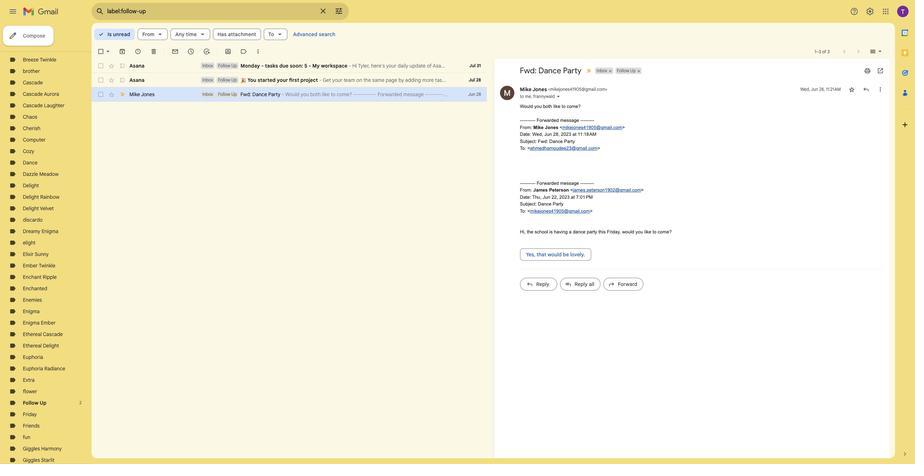 Task type: locate. For each thing, give the bounding box(es) containing it.
delight
[[23, 182, 39, 189], [23, 194, 39, 200], [23, 205, 39, 212], [43, 343, 59, 349]]

wed, left 11:21 am
[[801, 87, 811, 92]]

school
[[535, 229, 548, 235]]

dazzle meadow
[[23, 171, 59, 177]]

up
[[232, 63, 237, 68], [631, 68, 636, 73], [232, 77, 237, 83], [232, 92, 237, 97], [40, 400, 46, 406]]

1 horizontal spatial mike
[[520, 86, 532, 93]]

delight down delight 'link'
[[23, 194, 39, 200]]

1 horizontal spatial come?
[[658, 229, 672, 235]]

1 vertical spatial euphoria
[[23, 366, 43, 372]]

1 ethereal from the top
[[23, 331, 42, 338]]

0 vertical spatial wed,
[[801, 87, 811, 92]]

0 vertical spatial asana
[[129, 63, 145, 69]]

2 asana from the top
[[129, 77, 145, 83]]

0 vertical spatial like
[[554, 104, 561, 109]]

2023
[[561, 132, 572, 137], [560, 194, 570, 200]]

1 horizontal spatial ember
[[41, 320, 56, 326]]

party down 22,
[[553, 201, 564, 207]]

1 vertical spatial subject:
[[520, 201, 537, 207]]

11:18 am
[[578, 132, 597, 137]]

cascade for cascade aurora
[[23, 91, 43, 97]]

subject: inside ---------- forwarded message --------- from: mike jones < mikejones41905@gmail.com > date: wed, jun 28, 2023 at 11:18 am subject: fwd: dance party to:  < ahmedhamoudee23@gmail.com >
[[520, 139, 537, 144]]

from: down would
[[520, 125, 532, 130]]

1 vertical spatial mikejones41905@gmail.com
[[563, 125, 623, 130]]

euphoria down euphoria link
[[23, 366, 43, 372]]

1 vertical spatial from:
[[520, 187, 532, 193]]

date: inside ---------- forwarded message --------- from: james peterson < james.peterson1902@gmail.com > date: thu, jun 22, 2023 at 7:01 pm subject: dance party to:  < mikejones41905@gmail.com >
[[520, 194, 531, 200]]

delight down the dazzle
[[23, 182, 39, 189]]

jones for mike jones < mikejones41905@gmail.com >
[[533, 86, 547, 93]]

mikejones41905@gmail.com link
[[563, 125, 623, 130], [530, 208, 590, 214]]

2 vertical spatial to
[[653, 229, 657, 235]]

row up 'first'
[[92, 59, 487, 73]]

2 date: from the top
[[520, 194, 531, 200]]

enigma down the enigma link at the bottom of page
[[23, 320, 40, 326]]

fwd: for fwd: dance party -
[[241, 91, 251, 98]]

forwarded inside ---------- forwarded message --------- from: mike jones < mikejones41905@gmail.com > date: wed, jun 28, 2023 at 11:18 am subject: fwd: dance party to:  < ahmedhamoudee23@gmail.com >
[[537, 118, 559, 123]]

0 vertical spatial would
[[623, 229, 635, 235]]

1 horizontal spatial wed,
[[801, 87, 811, 92]]

mikejones41905@gmail.com link up 11:18 am
[[563, 125, 623, 130]]

fwd: inside ---------- forwarded message --------- from: mike jones < mikejones41905@gmail.com > date: wed, jun 28, 2023 at 11:18 am subject: fwd: dance party to:  < ahmedhamoudee23@gmail.com >
[[538, 139, 548, 144]]

0 vertical spatial euphoria
[[23, 354, 43, 361]]

jul left 31
[[470, 63, 476, 68]]

at inside ---------- forwarded message --------- from: mike jones < mikejones41905@gmail.com > date: wed, jun 28, 2023 at 11:18 am subject: fwd: dance party to:  < ahmedhamoudee23@gmail.com >
[[573, 132, 577, 137]]

party down started on the left of page
[[268, 91, 281, 98]]

1 to: from the top
[[520, 146, 526, 151]]

0 vertical spatial fwd:
[[520, 66, 537, 75]]

1 vertical spatial at
[[571, 194, 575, 200]]

advanced search button
[[290, 28, 339, 41]]

2 subject: from the top
[[520, 201, 537, 207]]

reply left all
[[575, 281, 588, 287]]

1 vertical spatial you
[[636, 229, 643, 235]]

from: left james
[[520, 187, 532, 193]]

28, up ahmedhamoudee23@gmail.com link
[[554, 132, 560, 137]]

1 vertical spatial like
[[645, 229, 652, 235]]

fwd: up ahmedhamoudee23@gmail.com link
[[538, 139, 548, 144]]

date: down would
[[520, 132, 531, 137]]

reply all
[[575, 281, 595, 287]]

would
[[623, 229, 635, 235], [548, 251, 562, 258]]

2 ethereal from the top
[[23, 343, 42, 349]]

to: inside ---------- forwarded message --------- from: james peterson < james.peterson1902@gmail.com > date: thu, jun 22, 2023 at 7:01 pm subject: dance party to:  < mikejones41905@gmail.com >
[[520, 208, 526, 214]]

jones
[[533, 86, 547, 93], [141, 91, 155, 98], [545, 125, 559, 130]]

0 vertical spatial at
[[573, 132, 577, 137]]

brother
[[23, 68, 40, 74]]

at left 7:01 pm
[[571, 194, 575, 200]]

reply down that
[[537, 281, 550, 287]]

1 horizontal spatial 28,
[[820, 87, 825, 92]]

28, inside cell
[[820, 87, 825, 92]]

mikejones41905@gmail.com up show details icon
[[551, 87, 606, 92]]

message up 11:18 am
[[561, 118, 579, 123]]

subject: down thu,
[[520, 201, 537, 207]]

to:
[[520, 146, 526, 151], [520, 208, 526, 214]]

tasks
[[265, 63, 278, 69]]

giggles down giggles harmony
[[23, 457, 40, 464]]

fwd: up me
[[520, 66, 537, 75]]

0 horizontal spatial to
[[520, 94, 524, 99]]

2 euphoria from the top
[[23, 366, 43, 372]]

from: inside ---------- forwarded message --------- from: james peterson < james.peterson1902@gmail.com > date: thu, jun 22, 2023 at 7:01 pm subject: dance party to:  < mikejones41905@gmail.com >
[[520, 187, 532, 193]]

jones for mike jones
[[141, 91, 155, 98]]

1 vertical spatial to:
[[520, 208, 526, 214]]

fwd:
[[520, 66, 537, 75], [241, 91, 251, 98], [538, 139, 548, 144]]

mikejones41905@gmail.com up 11:18 am
[[563, 125, 623, 130]]

delight up discardo
[[23, 205, 39, 212]]

cascade down 'brother'
[[23, 79, 43, 86]]

2 vertical spatial mikejones41905@gmail.com
[[530, 208, 590, 214]]

jones inside ---------- forwarded message --------- from: mike jones < mikejones41905@gmail.com > date: wed, jun 28, 2023 at 11:18 am subject: fwd: dance party to:  < ahmedhamoudee23@gmail.com >
[[545, 125, 559, 130]]

None checkbox
[[97, 48, 104, 55], [97, 62, 104, 69], [97, 77, 104, 84], [97, 48, 104, 55], [97, 62, 104, 69], [97, 77, 104, 84]]

date: inside ---------- forwarded message --------- from: mike jones < mikejones41905@gmail.com > date: wed, jun 28, 2023 at 11:18 am subject: fwd: dance party to:  < ahmedhamoudee23@gmail.com >
[[520, 132, 531, 137]]

1 vertical spatial enigma
[[23, 308, 40, 315]]

jun down jul 28
[[468, 92, 476, 97]]

1 horizontal spatial fwd:
[[520, 66, 537, 75]]

enigma ember link
[[23, 320, 56, 326]]

wed, up ahmedhamoudee23@gmail.com
[[533, 132, 543, 137]]

< inside mike jones < mikejones41905@gmail.com >
[[548, 87, 551, 92]]

1 from: from the top
[[520, 125, 532, 130]]

jun inside cell
[[811, 87, 819, 92]]

1 horizontal spatial like
[[645, 229, 652, 235]]

you right friday,
[[636, 229, 643, 235]]

forward link
[[604, 278, 644, 291]]

2 row from the top
[[92, 73, 487, 87]]

cascade up 'ethereal delight'
[[43, 331, 63, 338]]

3 row from the top
[[92, 87, 487, 102]]

mike inside ---------- forwarded message --------- from: mike jones < mikejones41905@gmail.com > date: wed, jun 28, 2023 at 11:18 am subject: fwd: dance party to:  < ahmedhamoudee23@gmail.com >
[[534, 125, 544, 130]]

1 euphoria from the top
[[23, 354, 43, 361]]

dreamy enigma
[[23, 228, 58, 235]]

jun left 11:21 am
[[811, 87, 819, 92]]

message for mikejones41905@gmail.com
[[561, 118, 579, 123]]

0 vertical spatial come?
[[567, 104, 581, 109]]

2 giggles from the top
[[23, 457, 40, 464]]

from button
[[138, 29, 168, 40]]

1 vertical spatial giggles
[[23, 457, 40, 464]]

has attachment button
[[213, 29, 261, 40]]

mikejones41905@gmail.com down 22,
[[530, 208, 590, 214]]

date: left thu,
[[520, 194, 531, 200]]

jul up jun 28
[[469, 77, 475, 83]]

0 horizontal spatial mike
[[129, 91, 140, 98]]

28 for jun 28
[[477, 92, 481, 97]]

message inside ---------- forwarded message --------- from: mike jones < mikejones41905@gmail.com > date: wed, jun 28, 2023 at 11:18 am subject: fwd: dance party to:  < ahmedhamoudee23@gmail.com >
[[561, 118, 579, 123]]

enigma right "dreamy"
[[42, 228, 58, 235]]

2023 down peterson
[[560, 194, 570, 200]]

started
[[258, 77, 276, 83]]

1 horizontal spatial you
[[636, 229, 643, 235]]

monday
[[241, 63, 260, 69]]

0 horizontal spatial 28,
[[554, 132, 560, 137]]

from: inside ---------- forwarded message --------- from: mike jones < mikejones41905@gmail.com > date: wed, jun 28, 2023 at 11:18 am subject: fwd: dance party to:  < ahmedhamoudee23@gmail.com >
[[520, 125, 532, 130]]

reply all link
[[560, 278, 601, 291]]

all
[[589, 281, 595, 287]]

main menu image
[[9, 7, 17, 16]]

ember up enchant
[[23, 263, 38, 269]]

1 vertical spatial fwd:
[[241, 91, 251, 98]]

jun up ahmedhamoudee23@gmail.com link
[[545, 132, 552, 137]]

would right friday,
[[623, 229, 635, 235]]

twinkle right breeze
[[40, 57, 56, 63]]

1 vertical spatial jul
[[469, 77, 475, 83]]

dance down thu,
[[538, 201, 552, 207]]

search
[[319, 31, 336, 38]]

2023 for party
[[560, 194, 570, 200]]

settings image
[[866, 7, 875, 16]]

2023 inside ---------- forwarded message --------- from: mike jones < mikejones41905@gmail.com > date: wed, jun 28, 2023 at 11:18 am subject: fwd: dance party to:  < ahmedhamoudee23@gmail.com >
[[561, 132, 572, 137]]

delight down ethereal cascade
[[43, 343, 59, 349]]

navigation
[[0, 23, 92, 464]]

1 vertical spatial 28
[[477, 92, 481, 97]]

1 forwarded from the top
[[537, 118, 559, 123]]

3 right of
[[828, 49, 830, 54]]

mikejones41905@gmail.com inside ---------- forwarded message --------- from: mike jones < mikejones41905@gmail.com > date: wed, jun 28, 2023 at 11:18 am subject: fwd: dance party to:  < ahmedhamoudee23@gmail.com >
[[563, 125, 623, 130]]

2 forwarded from the top
[[537, 180, 559, 186]]

mikejones41905@gmail.com inside mike jones < mikejones41905@gmail.com >
[[551, 87, 606, 92]]

chaos link
[[23, 114, 37, 120]]

2 from: from the top
[[520, 187, 532, 193]]

at inside ---------- forwarded message --------- from: james peterson < james.peterson1902@gmail.com > date: thu, jun 22, 2023 at 7:01 pm subject: dance party to:  < mikejones41905@gmail.com >
[[571, 194, 575, 200]]

breeze twinkle link
[[23, 57, 56, 63]]

2 to: from the top
[[520, 208, 526, 214]]

subject: for <
[[520, 139, 537, 144]]

1 vertical spatial date:
[[520, 194, 531, 200]]

jun left 22,
[[543, 194, 551, 200]]

28, left 11:21 am
[[820, 87, 825, 92]]

1 giggles from the top
[[23, 446, 40, 452]]

0 vertical spatial jul
[[470, 63, 476, 68]]

subject: down would
[[520, 139, 537, 144]]

any
[[175, 31, 185, 38]]

ripple
[[43, 274, 57, 280]]

delight rainbow
[[23, 194, 60, 200]]

Search mail text field
[[107, 8, 315, 15]]

dance up ahmedhamoudee23@gmail.com link
[[550, 139, 563, 144]]

would left be at the bottom right
[[548, 251, 562, 258]]

1 vertical spatial forwarded
[[537, 180, 559, 186]]

1 subject: from the top
[[520, 139, 537, 144]]

delight for delight rainbow
[[23, 194, 39, 200]]

row
[[92, 59, 487, 73], [92, 73, 487, 87], [92, 87, 487, 102]]

0 vertical spatial from:
[[520, 125, 532, 130]]

cascade for cascade link
[[23, 79, 43, 86]]

to
[[520, 94, 524, 99], [562, 104, 566, 109], [653, 229, 657, 235]]

0 vertical spatial date:
[[520, 132, 531, 137]]

2 vertical spatial fwd:
[[538, 139, 548, 144]]

0 vertical spatial twinkle
[[40, 57, 56, 63]]

follow up button
[[616, 68, 637, 74]]

0 horizontal spatial wed,
[[533, 132, 543, 137]]

cascade laughter
[[23, 102, 65, 109]]

delight for delight 'link'
[[23, 182, 39, 189]]

delight velvet
[[23, 205, 54, 212]]

elixir
[[23, 251, 34, 258]]

enigma down enemies link
[[23, 308, 40, 315]]

giggles for giggles harmony
[[23, 446, 40, 452]]

0 vertical spatial subject:
[[520, 139, 537, 144]]

None search field
[[92, 3, 349, 20]]

0 vertical spatial you
[[535, 104, 542, 109]]

ethereal for ethereal cascade
[[23, 331, 42, 338]]

tab list
[[896, 23, 916, 439]]

0 vertical spatial message
[[561, 118, 579, 123]]

0 horizontal spatial fwd:
[[241, 91, 251, 98]]

0 horizontal spatial 3
[[819, 49, 822, 54]]

enigma for the enigma link at the bottom of page
[[23, 308, 40, 315]]

28, inside ---------- forwarded message --------- from: mike jones < mikejones41905@gmail.com > date: wed, jun 28, 2023 at 11:18 am subject: fwd: dance party to:  < ahmedhamoudee23@gmail.com >
[[554, 132, 560, 137]]

2023 inside ---------- forwarded message --------- from: james peterson < james.peterson1902@gmail.com > date: thu, jun 22, 2023 at 7:01 pm subject: dance party to:  < mikejones41905@gmail.com >
[[560, 194, 570, 200]]

not starred image
[[849, 86, 856, 93]]

1 vertical spatial asana
[[129, 77, 145, 83]]

to me , frannywald
[[520, 94, 555, 99]]

row down 'first'
[[92, 87, 487, 102]]

twinkle up the ripple
[[39, 263, 55, 269]]

5
[[305, 63, 308, 69]]

0 vertical spatial mikejones41905@gmail.com
[[551, 87, 606, 92]]

enigma ember
[[23, 320, 56, 326]]

1 vertical spatial would
[[548, 251, 562, 258]]

cascade
[[23, 79, 43, 86], [23, 91, 43, 97], [23, 102, 43, 109], [43, 331, 63, 338]]

giggles down fun
[[23, 446, 40, 452]]

dance inside "row"
[[253, 91, 267, 98]]

2 vertical spatial enigma
[[23, 320, 40, 326]]

follow up right the inbox button
[[617, 68, 636, 73]]

fwd: dance party main content
[[92, 23, 896, 459]]

jun inside ---------- forwarded message --------- from: james peterson < james.peterson1902@gmail.com > date: thu, jun 22, 2023 at 7:01 pm subject: dance party to:  < mikejones41905@gmail.com >
[[543, 194, 551, 200]]

inbox inside button
[[597, 68, 608, 73]]

fwd: down 🎉 image
[[241, 91, 251, 98]]

-
[[261, 63, 264, 69], [309, 63, 311, 69], [349, 63, 351, 69], [318, 77, 323, 83], [282, 91, 284, 98], [520, 118, 522, 123], [522, 118, 523, 123], [523, 118, 525, 123], [525, 118, 526, 123], [526, 118, 528, 123], [528, 118, 530, 123], [530, 118, 531, 123], [531, 118, 533, 123], [533, 118, 534, 123], [534, 118, 536, 123], [581, 118, 582, 123], [582, 118, 584, 123], [584, 118, 585, 123], [585, 118, 587, 123], [587, 118, 588, 123], [588, 118, 590, 123], [590, 118, 592, 123], [592, 118, 593, 123], [593, 118, 595, 123], [520, 180, 522, 186], [522, 180, 523, 186], [523, 180, 525, 186], [525, 180, 526, 186], [526, 180, 528, 186], [528, 180, 530, 186], [530, 180, 531, 186], [531, 180, 533, 186], [533, 180, 534, 186], [534, 180, 536, 186], [581, 180, 582, 186], [582, 180, 584, 186], [584, 180, 585, 186], [585, 180, 587, 186], [587, 180, 588, 186], [588, 180, 590, 186], [590, 180, 592, 186], [592, 180, 593, 186], [593, 180, 595, 186]]

1 horizontal spatial 3
[[828, 49, 830, 54]]

follow up
[[218, 63, 237, 68], [617, 68, 636, 73], [218, 77, 237, 83], [218, 92, 237, 97], [23, 400, 46, 406]]

2 message from the top
[[561, 180, 579, 186]]

forwarded for peterson
[[537, 180, 559, 186]]

wed, inside the "wed, jun 28, 11:21 am" cell
[[801, 87, 811, 92]]

at
[[573, 132, 577, 137], [571, 194, 575, 200]]

inbox button
[[596, 68, 608, 74]]

0 horizontal spatial reply
[[537, 281, 550, 287]]

ethereal down enigma ember link
[[23, 331, 42, 338]]

dance inside ---------- forwarded message --------- from: james peterson < james.peterson1902@gmail.com > date: thu, jun 22, 2023 at 7:01 pm subject: dance party to:  < mikejones41905@gmail.com >
[[538, 201, 552, 207]]

2023 up ahmedhamoudee23@gmail.com
[[561, 132, 572, 137]]

enigma for enigma ember
[[23, 320, 40, 326]]

snooze image
[[187, 48, 195, 55]]

at left 11:18 am
[[573, 132, 577, 137]]

dance up the mike jones cell
[[539, 66, 562, 75]]

delete image
[[150, 48, 157, 55]]

report spam image
[[134, 48, 142, 55]]

follow inside "navigation"
[[23, 400, 38, 406]]

both
[[543, 104, 552, 109]]

message up peterson
[[561, 180, 579, 186]]

forwarded up james
[[537, 180, 559, 186]]

cherish
[[23, 125, 40, 132]]

0 vertical spatial 28
[[476, 77, 481, 83]]

harmony
[[41, 446, 62, 452]]

1 vertical spatial twinkle
[[39, 263, 55, 269]]

fwd: for fwd: dance party
[[520, 66, 537, 75]]

ember
[[23, 263, 38, 269], [41, 320, 56, 326]]

from: for date: thu, jun 22, 2023 at 7:01 pm
[[520, 187, 532, 193]]

28,
[[820, 87, 825, 92], [554, 132, 560, 137]]

cascade down cascade link
[[23, 91, 43, 97]]

reply
[[537, 281, 550, 287], [575, 281, 588, 287]]

dance link
[[23, 160, 38, 166]]

euphoria down ethereal delight link
[[23, 354, 43, 361]]

like right friday,
[[645, 229, 652, 235]]

<
[[548, 87, 551, 92], [560, 125, 563, 130], [528, 146, 530, 151], [571, 187, 573, 193], [528, 208, 530, 214]]

you left both
[[535, 104, 542, 109]]

discardo link
[[23, 217, 43, 223]]

giggles harmony
[[23, 446, 62, 452]]

0 vertical spatial 28,
[[820, 87, 825, 92]]

my
[[312, 63, 320, 69]]

mikejones41905@gmail.com inside ---------- forwarded message --------- from: james peterson < james.peterson1902@gmail.com > date: thu, jun 22, 2023 at 7:01 pm subject: dance party to:  < mikejones41905@gmail.com >
[[530, 208, 590, 214]]

2 reply from the left
[[575, 281, 588, 287]]

this
[[599, 229, 606, 235]]

forwarded for jones
[[537, 118, 559, 123]]

forwarded down both
[[537, 118, 559, 123]]

date:
[[520, 132, 531, 137], [520, 194, 531, 200]]

you
[[248, 77, 257, 83]]

hi, the school is having a dance party this friday, would you like to come?
[[520, 229, 672, 235]]

0 horizontal spatial come?
[[567, 104, 581, 109]]

would inside button
[[548, 251, 562, 258]]

31
[[477, 63, 481, 68]]

1 vertical spatial wed,
[[533, 132, 543, 137]]

2 horizontal spatial mike
[[534, 125, 544, 130]]

clear search image
[[316, 4, 330, 18]]

like
[[554, 104, 561, 109], [645, 229, 652, 235]]

0 horizontal spatial ember
[[23, 263, 38, 269]]

0 vertical spatial forwarded
[[537, 118, 559, 123]]

28 down jul 28
[[477, 92, 481, 97]]

would
[[520, 104, 533, 109]]

ethereal for ethereal delight
[[23, 343, 42, 349]]

hi,
[[520, 229, 526, 235]]

1 message from the top
[[561, 118, 579, 123]]

1 reply from the left
[[537, 281, 550, 287]]

1 vertical spatial message
[[561, 180, 579, 186]]

3 left of
[[819, 49, 822, 54]]

ethereal up euphoria link
[[23, 343, 42, 349]]

>
[[606, 87, 608, 92], [623, 125, 625, 130], [598, 146, 600, 151], [641, 187, 644, 193], [590, 208, 593, 214]]

0 vertical spatial giggles
[[23, 446, 40, 452]]

enchanted
[[23, 285, 47, 292]]

0 vertical spatial to:
[[520, 146, 526, 151]]

dance inside ---------- forwarded message --------- from: mike jones < mikejones41905@gmail.com > date: wed, jun 28, 2023 at 11:18 am subject: fwd: dance party to:  < ahmedhamoudee23@gmail.com >
[[550, 139, 563, 144]]

cascade up chaos
[[23, 102, 43, 109]]

subject: inside ---------- forwarded message --------- from: james peterson < james.peterson1902@gmail.com > date: thu, jun 22, 2023 at 7:01 pm subject: dance party to:  < mikejones41905@gmail.com >
[[520, 201, 537, 207]]

> inside mike jones < mikejones41905@gmail.com >
[[606, 87, 608, 92]]

asana up mike jones
[[129, 77, 145, 83]]

to: inside ---------- forwarded message --------- from: mike jones < mikejones41905@gmail.com > date: wed, jun 28, 2023 at 11:18 am subject: fwd: dance party to:  < ahmedhamoudee23@gmail.com >
[[520, 146, 526, 151]]

1 vertical spatial 28,
[[554, 132, 560, 137]]

party up ahmedhamoudee23@gmail.com
[[564, 139, 575, 144]]

0 vertical spatial 2023
[[561, 132, 572, 137]]

2 3 from the left
[[828, 49, 830, 54]]

1 vertical spatial ember
[[41, 320, 56, 326]]

follow inside button
[[617, 68, 630, 73]]

project
[[301, 77, 318, 83]]

fwd: dance party
[[520, 66, 582, 75]]

mikejones41905@gmail.com link down 22,
[[530, 208, 590, 214]]

is
[[108, 31, 112, 38]]

0 horizontal spatial would
[[548, 251, 562, 258]]

message inside ---------- forwarded message --------- from: james peterson < james.peterson1902@gmail.com > date: thu, jun 22, 2023 at 7:01 pm subject: dance party to:  < mikejones41905@gmail.com >
[[561, 180, 579, 186]]

like right both
[[554, 104, 561, 109]]

cozy link
[[23, 148, 34, 155]]

aurora
[[44, 91, 59, 97]]

1 vertical spatial ethereal
[[23, 343, 42, 349]]

mark as unread image
[[172, 48, 179, 55]]

asana for jul 31
[[129, 63, 145, 69]]

asana down report spam image
[[129, 63, 145, 69]]

flower
[[23, 388, 37, 395]]

wed, inside ---------- forwarded message --------- from: mike jones < mikejones41905@gmail.com > date: wed, jun 28, 2023 at 11:18 am subject: fwd: dance party to:  < ahmedhamoudee23@gmail.com >
[[533, 132, 543, 137]]

ember up ethereal cascade
[[41, 320, 56, 326]]

elixir sunny
[[23, 251, 49, 258]]

0 vertical spatial ethereal
[[23, 331, 42, 338]]

dance down started on the left of page
[[253, 91, 267, 98]]

row down due
[[92, 73, 487, 87]]

giggles
[[23, 446, 40, 452], [23, 457, 40, 464]]

1 asana from the top
[[129, 63, 145, 69]]

twinkle
[[40, 57, 56, 63], [39, 263, 55, 269]]

come?
[[567, 104, 581, 109], [658, 229, 672, 235]]

1 vertical spatial to
[[562, 104, 566, 109]]

2 horizontal spatial fwd:
[[538, 139, 548, 144]]

forwarded inside ---------- forwarded message --------- from: james peterson < james.peterson1902@gmail.com > date: thu, jun 22, 2023 at 7:01 pm subject: dance party to:  < mikejones41905@gmail.com >
[[537, 180, 559, 186]]

1 horizontal spatial reply
[[575, 281, 588, 287]]

1 vertical spatial 2023
[[560, 194, 570, 200]]

delight velvet link
[[23, 205, 54, 212]]

more image
[[255, 48, 262, 55]]

,
[[531, 94, 532, 99]]

1 date: from the top
[[520, 132, 531, 137]]

28 down 31
[[476, 77, 481, 83]]

None checkbox
[[97, 91, 104, 98]]



Task type: describe. For each thing, give the bounding box(es) containing it.
ethereal delight link
[[23, 343, 59, 349]]

dazzle
[[23, 171, 38, 177]]

reply link
[[520, 278, 557, 291]]

extra link
[[23, 377, 35, 383]]

from: for date: wed, jun 28, 2023 at 11:18 am
[[520, 125, 532, 130]]

message for james.peterson1902@gmail.com
[[561, 180, 579, 186]]

0 vertical spatial enigma
[[42, 228, 58, 235]]

forward
[[618, 281, 638, 287]]

having
[[554, 229, 568, 235]]

follow up down "move to inbox" "icon"
[[218, 63, 237, 68]]

1 3 from the left
[[819, 49, 822, 54]]

cherish link
[[23, 125, 40, 132]]

ethereal cascade link
[[23, 331, 63, 338]]

toggle split pane mode image
[[870, 48, 877, 55]]

subject: for mikejones41905@gmail.com
[[520, 201, 537, 207]]

delight rainbow link
[[23, 194, 60, 200]]

1 row from the top
[[92, 59, 487, 73]]

that
[[537, 251, 547, 258]]

party inside ---------- forwarded message --------- from: mike jones < mikejones41905@gmail.com > date: wed, jun 28, 2023 at 11:18 am subject: fwd: dance party to:  < ahmedhamoudee23@gmail.com >
[[564, 139, 575, 144]]

archive image
[[119, 48, 126, 55]]

0 horizontal spatial like
[[554, 104, 561, 109]]

a
[[569, 229, 572, 235]]

extra
[[23, 377, 35, 383]]

sunny
[[35, 251, 49, 258]]

your
[[277, 77, 288, 83]]

soon:
[[290, 63, 303, 69]]

2
[[79, 400, 82, 406]]

me
[[525, 94, 531, 99]]

yes,
[[526, 251, 536, 258]]

cascade aurora link
[[23, 91, 59, 97]]

follow up left 🎉 image
[[218, 77, 237, 83]]

first
[[289, 77, 299, 83]]

compose
[[23, 33, 45, 39]]

labels image
[[240, 48, 248, 55]]

jun inside ---------- forwarded message --------- from: mike jones < mikejones41905@gmail.com > date: wed, jun 28, 2023 at 11:18 am subject: fwd: dance party to:  < ahmedhamoudee23@gmail.com >
[[545, 132, 552, 137]]

dreamy enigma link
[[23, 228, 58, 235]]

unread
[[113, 31, 130, 38]]

thu,
[[533, 194, 542, 200]]

7:01 pm
[[577, 194, 593, 200]]

0 vertical spatial ember
[[23, 263, 38, 269]]

dance
[[573, 229, 586, 235]]

of
[[823, 49, 827, 54]]

mike jones
[[129, 91, 155, 98]]

2023 for dance
[[561, 132, 572, 137]]

be
[[563, 251, 569, 258]]

yes, that would be lovely. button
[[520, 248, 591, 261]]

follow up inside button
[[617, 68, 636, 73]]

friday link
[[23, 411, 37, 418]]

cascade laughter link
[[23, 102, 65, 109]]

enchant ripple
[[23, 274, 57, 280]]

jul 28
[[469, 77, 481, 83]]

0 vertical spatial to
[[520, 94, 524, 99]]

support image
[[851, 7, 859, 16]]

jul for jul 28
[[469, 77, 475, 83]]

search mail image
[[94, 5, 107, 18]]

wed, jun 28, 11:21 am
[[801, 87, 841, 92]]

row containing mike jones
[[92, 87, 487, 102]]

0 vertical spatial mikejones41905@gmail.com link
[[563, 125, 623, 130]]

up inside "navigation"
[[40, 400, 46, 406]]

1 horizontal spatial to
[[562, 104, 566, 109]]

follow up down the flower link
[[23, 400, 46, 406]]

jun inside "row"
[[468, 92, 476, 97]]

dazzle meadow link
[[23, 171, 59, 177]]

giggles for giggles starlit
[[23, 457, 40, 464]]

party up the mike jones cell
[[563, 66, 582, 75]]

none checkbox inside "row"
[[97, 91, 104, 98]]

the
[[527, 229, 534, 235]]

any time button
[[171, 29, 210, 40]]

enchant
[[23, 274, 41, 280]]

dance up the dazzle
[[23, 160, 38, 166]]

wed, jun 28, 11:21 am cell
[[801, 86, 841, 93]]

any time
[[175, 31, 197, 38]]

mike jones cell
[[520, 86, 608, 93]]

reply for reply all
[[575, 281, 588, 287]]

euphoria radiance link
[[23, 366, 65, 372]]

advanced
[[293, 31, 318, 38]]

frannywald
[[534, 94, 555, 99]]

party inside "row"
[[268, 91, 281, 98]]

james.peterson1902@gmail.com link
[[573, 187, 641, 193]]

discardo
[[23, 217, 43, 223]]

add to tasks image
[[203, 48, 210, 55]]

show details image
[[557, 94, 561, 99]]

enigma link
[[23, 308, 40, 315]]

ember twinkle link
[[23, 263, 55, 269]]

breeze twinkle
[[23, 57, 56, 63]]

is
[[550, 229, 553, 235]]

–
[[817, 49, 819, 54]]

mike for mike jones < mikejones41905@gmail.com >
[[520, 86, 532, 93]]

at for 7:01 pm
[[571, 194, 575, 200]]

to button
[[264, 29, 288, 40]]

Not starred checkbox
[[849, 86, 856, 93]]

follow up left fwd: dance party -
[[218, 92, 237, 97]]

workspace
[[321, 63, 348, 69]]

rainbow
[[40, 194, 60, 200]]

brother link
[[23, 68, 40, 74]]

date: for date: wed, jun 28, 2023 at 11:18 am
[[520, 132, 531, 137]]

enchanted link
[[23, 285, 47, 292]]

computer
[[23, 137, 46, 143]]

mike for mike jones
[[129, 91, 140, 98]]

2 horizontal spatial to
[[653, 229, 657, 235]]

ethereal cascade
[[23, 331, 63, 338]]

euphoria radiance
[[23, 366, 65, 372]]

elight
[[23, 240, 36, 246]]

friends link
[[23, 423, 40, 429]]

james.peterson1902@gmail.com
[[573, 187, 641, 193]]

monday - tasks due soon: 5 - my workspace -
[[241, 63, 353, 69]]

cascade aurora
[[23, 91, 59, 97]]

move to inbox image
[[225, 48, 232, 55]]

euphoria link
[[23, 354, 43, 361]]

computer link
[[23, 137, 46, 143]]

---------- forwarded message --------- from: james peterson < james.peterson1902@gmail.com > date: thu, jun 22, 2023 at 7:01 pm subject: dance party to:  < mikejones41905@gmail.com >
[[520, 180, 644, 214]]

up inside follow up button
[[631, 68, 636, 73]]

asana for jul 28
[[129, 77, 145, 83]]

at for 11:18 am
[[573, 132, 577, 137]]

peterson
[[549, 187, 569, 193]]

euphoria for euphoria radiance
[[23, 366, 43, 372]]

1 vertical spatial come?
[[658, 229, 672, 235]]

twinkle for ember twinkle
[[39, 263, 55, 269]]

advanced search options image
[[332, 4, 346, 18]]

fwd: dance party -
[[241, 91, 285, 98]]

ahmedhamoudee23@gmail.com
[[530, 146, 598, 151]]

meadow
[[39, 171, 59, 177]]

fun link
[[23, 434, 30, 441]]

giggles starlit
[[23, 457, 55, 464]]

28 for jul 28
[[476, 77, 481, 83]]

jul for jul 31
[[470, 63, 476, 68]]

1 – 3 of 3
[[815, 49, 830, 54]]

twinkle for breeze twinkle
[[40, 57, 56, 63]]

navigation containing compose
[[0, 23, 92, 464]]

elixir sunny link
[[23, 251, 49, 258]]

time
[[186, 31, 197, 38]]

enemies link
[[23, 297, 42, 303]]

0 horizontal spatial you
[[535, 104, 542, 109]]

delight for delight velvet
[[23, 205, 39, 212]]

cascade for cascade laughter
[[23, 102, 43, 109]]

1 vertical spatial mikejones41905@gmail.com link
[[530, 208, 590, 214]]

euphoria for euphoria link
[[23, 354, 43, 361]]

gmail image
[[23, 4, 62, 19]]

party inside ---------- forwarded message --------- from: james peterson < james.peterson1902@gmail.com > date: thu, jun 22, 2023 at 7:01 pm subject: dance party to:  < mikejones41905@gmail.com >
[[553, 201, 564, 207]]

1 horizontal spatial would
[[623, 229, 635, 235]]

date: for date: thu, jun 22, 2023 at 7:01 pm
[[520, 194, 531, 200]]

breeze
[[23, 57, 39, 63]]

is unread
[[108, 31, 130, 38]]

🎉 image
[[241, 78, 247, 84]]

reply for reply
[[537, 281, 550, 287]]



Task type: vqa. For each thing, say whether or not it's contained in the screenshot.
Sunny
yes



